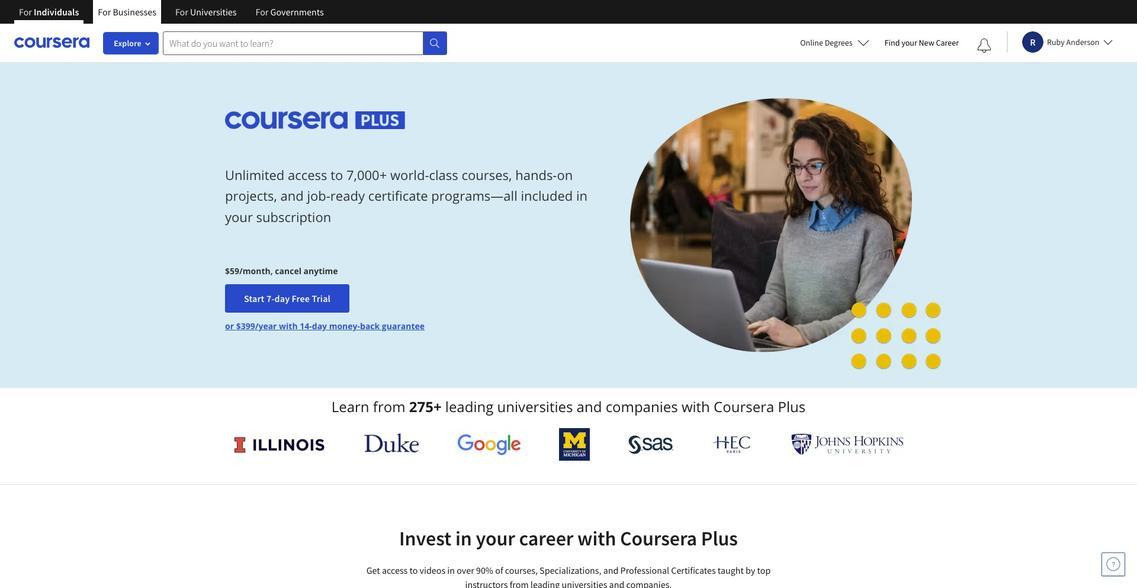 Task type: describe. For each thing, give the bounding box(es) containing it.
subscription
[[256, 208, 331, 225]]

google image
[[457, 434, 521, 456]]

duke university image
[[364, 434, 419, 453]]

ruby anderson
[[1048, 36, 1100, 47]]

certificates
[[671, 565, 716, 577]]

or
[[225, 321, 234, 332]]

in inside get access to videos in over 90% of courses, specializations, and professional certificates taught by top instructors from leading universities and companies.
[[448, 565, 455, 577]]

1 horizontal spatial plus
[[778, 397, 806, 417]]

2 horizontal spatial with
[[682, 397, 710, 417]]

to for 7,000+
[[331, 166, 343, 184]]

individuals
[[34, 6, 79, 18]]

world-
[[390, 166, 429, 184]]

your inside unlimited access to 7,000+ world-class courses, hands-on projects, and job-ready certificate programs—all included in your subscription
[[225, 208, 253, 225]]

1 vertical spatial coursera
[[620, 526, 697, 551]]

coursera image
[[14, 33, 89, 52]]

find
[[885, 37, 900, 48]]

unlimited
[[225, 166, 285, 184]]

0 vertical spatial from
[[373, 397, 406, 417]]

professional
[[621, 565, 670, 577]]

explore button
[[104, 33, 158, 54]]

projects,
[[225, 187, 277, 205]]

$399
[[236, 321, 255, 332]]

hands-
[[516, 166, 557, 184]]

ruby
[[1048, 36, 1065, 47]]

get
[[367, 565, 380, 577]]

start 7-day free trial button
[[225, 285, 350, 313]]

0 vertical spatial leading
[[445, 397, 494, 417]]

online degrees button
[[791, 30, 879, 56]]

banner navigation
[[9, 0, 333, 24]]

to for videos
[[410, 565, 418, 577]]

class
[[429, 166, 458, 184]]

or $399 /year with 14-day money-back guarantee
[[225, 321, 425, 332]]

cancel
[[275, 266, 302, 277]]

career
[[519, 526, 574, 551]]

specializations,
[[540, 565, 602, 577]]

job-
[[307, 187, 331, 205]]

money-
[[329, 321, 360, 332]]

/month,
[[239, 266, 273, 277]]

and left 'professional'
[[604, 565, 619, 577]]

your inside find your new career link
[[902, 37, 918, 48]]

day inside button
[[275, 293, 290, 305]]

get access to videos in over 90% of courses, specializations, and professional certificates taught by top instructors from leading universities and companies.
[[367, 565, 771, 588]]

help center image
[[1107, 558, 1121, 572]]

unlimited access to 7,000+ world-class courses, hands-on projects, and job-ready certificate programs—all included in your subscription
[[225, 166, 588, 225]]

videos
[[420, 565, 446, 577]]

start
[[244, 293, 265, 305]]

7-
[[267, 293, 275, 305]]

learn
[[332, 397, 369, 417]]

$59 /month, cancel anytime
[[225, 266, 338, 277]]

taught
[[718, 565, 744, 577]]

access for unlimited
[[288, 166, 327, 184]]

invest
[[399, 526, 452, 551]]

for for universities
[[175, 6, 188, 18]]



Task type: vqa. For each thing, say whether or not it's contained in the screenshot.
analysis
no



Task type: locate. For each thing, give the bounding box(es) containing it.
to inside get access to videos in over 90% of courses, specializations, and professional certificates taught by top instructors from leading universities and companies.
[[410, 565, 418, 577]]

for for individuals
[[19, 6, 32, 18]]

0 vertical spatial to
[[331, 166, 343, 184]]

new
[[919, 37, 935, 48]]

day left free
[[275, 293, 290, 305]]

2 vertical spatial with
[[578, 526, 616, 551]]

day
[[275, 293, 290, 305], [312, 321, 327, 332]]

courses, right of
[[505, 565, 538, 577]]

free
[[292, 293, 310, 305]]

to inside unlimited access to 7,000+ world-class courses, hands-on projects, and job-ready certificate programs—all included in your subscription
[[331, 166, 343, 184]]

access right get
[[382, 565, 408, 577]]

1 vertical spatial leading
[[531, 579, 560, 588]]

companies.
[[627, 579, 672, 588]]

coursera up 'professional'
[[620, 526, 697, 551]]

1 vertical spatial universities
[[562, 579, 608, 588]]

courses, up programs—all
[[462, 166, 512, 184]]

coursera
[[714, 397, 775, 417], [620, 526, 697, 551]]

2 horizontal spatial your
[[902, 37, 918, 48]]

included
[[521, 187, 573, 205]]

None search field
[[163, 31, 447, 55]]

back
[[360, 321, 380, 332]]

4 for from the left
[[256, 6, 269, 18]]

your down projects,
[[225, 208, 253, 225]]

explore
[[114, 38, 141, 49]]

0 vertical spatial coursera
[[714, 397, 775, 417]]

and up university of michigan image
[[577, 397, 602, 417]]

on
[[557, 166, 573, 184]]

for left businesses
[[98, 6, 111, 18]]

degrees
[[825, 37, 853, 48]]

0 horizontal spatial your
[[225, 208, 253, 225]]

to left videos
[[410, 565, 418, 577]]

0 vertical spatial in
[[577, 187, 588, 205]]

in inside unlimited access to 7,000+ world-class courses, hands-on projects, and job-ready certificate programs—all included in your subscription
[[577, 187, 588, 205]]

1 vertical spatial in
[[456, 526, 472, 551]]

day left money-
[[312, 321, 327, 332]]

from inside get access to videos in over 90% of courses, specializations, and professional certificates taught by top instructors from leading universities and companies.
[[510, 579, 529, 588]]

online
[[801, 37, 824, 48]]

certificate
[[368, 187, 428, 205]]

to up ready
[[331, 166, 343, 184]]

275+
[[409, 397, 442, 417]]

coursera up hec paris image
[[714, 397, 775, 417]]

What do you want to learn? text field
[[163, 31, 424, 55]]

courses,
[[462, 166, 512, 184], [505, 565, 538, 577]]

1 vertical spatial plus
[[701, 526, 738, 551]]

anytime
[[304, 266, 338, 277]]

1 vertical spatial to
[[410, 565, 418, 577]]

1 vertical spatial your
[[225, 208, 253, 225]]

universities
[[190, 6, 237, 18]]

find your new career link
[[879, 36, 965, 50]]

of
[[495, 565, 503, 577]]

companies
[[606, 397, 678, 417]]

programs—all
[[432, 187, 518, 205]]

with
[[279, 321, 298, 332], [682, 397, 710, 417], [578, 526, 616, 551]]

find your new career
[[885, 37, 959, 48]]

for left universities
[[175, 6, 188, 18]]

from
[[373, 397, 406, 417], [510, 579, 529, 588]]

access inside unlimited access to 7,000+ world-class courses, hands-on projects, and job-ready certificate programs—all included in your subscription
[[288, 166, 327, 184]]

from left 275+
[[373, 397, 406, 417]]

hec paris image
[[712, 433, 753, 457]]

show notifications image
[[978, 39, 992, 53]]

to
[[331, 166, 343, 184], [410, 565, 418, 577]]

0 vertical spatial access
[[288, 166, 327, 184]]

and up subscription
[[281, 187, 304, 205]]

your up of
[[476, 526, 515, 551]]

1 horizontal spatial from
[[510, 579, 529, 588]]

anderson
[[1067, 36, 1100, 47]]

7,000+
[[347, 166, 387, 184]]

leading inside get access to videos in over 90% of courses, specializations, and professional certificates taught by top instructors from leading universities and companies.
[[531, 579, 560, 588]]

start 7-day free trial
[[244, 293, 331, 305]]

1 horizontal spatial day
[[312, 321, 327, 332]]

14-
[[300, 321, 312, 332]]

ready
[[331, 187, 365, 205]]

0 horizontal spatial from
[[373, 397, 406, 417]]

for governments
[[256, 6, 324, 18]]

sas image
[[629, 435, 674, 454]]

access
[[288, 166, 327, 184], [382, 565, 408, 577]]

with left 14-
[[279, 321, 298, 332]]

leading down specializations,
[[531, 579, 560, 588]]

0 vertical spatial universities
[[497, 397, 573, 417]]

from right instructors
[[510, 579, 529, 588]]

2 vertical spatial in
[[448, 565, 455, 577]]

universities down specializations,
[[562, 579, 608, 588]]

your
[[902, 37, 918, 48], [225, 208, 253, 225], [476, 526, 515, 551]]

university of illinois at urbana-champaign image
[[233, 435, 326, 454]]

0 vertical spatial day
[[275, 293, 290, 305]]

by
[[746, 565, 756, 577]]

r
[[1031, 36, 1036, 48]]

1 vertical spatial with
[[682, 397, 710, 417]]

plus
[[778, 397, 806, 417], [701, 526, 738, 551]]

johns hopkins university image
[[792, 434, 904, 456]]

2 for from the left
[[98, 6, 111, 18]]

/year
[[255, 321, 277, 332]]

90%
[[476, 565, 494, 577]]

1 horizontal spatial coursera
[[714, 397, 775, 417]]

0 horizontal spatial plus
[[701, 526, 738, 551]]

0 vertical spatial with
[[279, 321, 298, 332]]

1 for from the left
[[19, 6, 32, 18]]

universities inside get access to videos in over 90% of courses, specializations, and professional certificates taught by top instructors from leading universities and companies.
[[562, 579, 608, 588]]

for individuals
[[19, 6, 79, 18]]

over
[[457, 565, 474, 577]]

for left governments
[[256, 6, 269, 18]]

governments
[[271, 6, 324, 18]]

for left individuals
[[19, 6, 32, 18]]

online degrees
[[801, 37, 853, 48]]

coursera plus image
[[225, 111, 405, 129]]

0 vertical spatial courses,
[[462, 166, 512, 184]]

0 vertical spatial your
[[902, 37, 918, 48]]

instructors
[[465, 579, 508, 588]]

for businesses
[[98, 6, 156, 18]]

for for governments
[[256, 6, 269, 18]]

access inside get access to videos in over 90% of courses, specializations, and professional certificates taught by top instructors from leading universities and companies.
[[382, 565, 408, 577]]

guarantee
[[382, 321, 425, 332]]

1 vertical spatial courses,
[[505, 565, 538, 577]]

and
[[281, 187, 304, 205], [577, 397, 602, 417], [604, 565, 619, 577], [609, 579, 625, 588]]

1 vertical spatial day
[[312, 321, 327, 332]]

courses, inside unlimited access to 7,000+ world-class courses, hands-on projects, and job-ready certificate programs—all included in your subscription
[[462, 166, 512, 184]]

0 horizontal spatial to
[[331, 166, 343, 184]]

university of michigan image
[[559, 428, 590, 461]]

in up over
[[456, 526, 472, 551]]

for for businesses
[[98, 6, 111, 18]]

your right the find
[[902, 37, 918, 48]]

0 vertical spatial plus
[[778, 397, 806, 417]]

1 vertical spatial access
[[382, 565, 408, 577]]

0 horizontal spatial leading
[[445, 397, 494, 417]]

2 vertical spatial your
[[476, 526, 515, 551]]

access for get
[[382, 565, 408, 577]]

with up specializations,
[[578, 526, 616, 551]]

1 horizontal spatial with
[[578, 526, 616, 551]]

invest in your career with coursera plus
[[399, 526, 738, 551]]

businesses
[[113, 6, 156, 18]]

and down 'professional'
[[609, 579, 625, 588]]

for universities
[[175, 6, 237, 18]]

$59
[[225, 266, 239, 277]]

leading up google image
[[445, 397, 494, 417]]

leading
[[445, 397, 494, 417], [531, 579, 560, 588]]

and inside unlimited access to 7,000+ world-class courses, hands-on projects, and job-ready certificate programs—all included in your subscription
[[281, 187, 304, 205]]

0 horizontal spatial with
[[279, 321, 298, 332]]

1 horizontal spatial access
[[382, 565, 408, 577]]

in left over
[[448, 565, 455, 577]]

1 horizontal spatial to
[[410, 565, 418, 577]]

career
[[936, 37, 959, 48]]

access up the job-
[[288, 166, 327, 184]]

1 vertical spatial from
[[510, 579, 529, 588]]

1 horizontal spatial your
[[476, 526, 515, 551]]

in right included
[[577, 187, 588, 205]]

learn from 275+ leading universities and companies with coursera plus
[[332, 397, 806, 417]]

universities up university of michigan image
[[497, 397, 573, 417]]

1 horizontal spatial leading
[[531, 579, 560, 588]]

with right companies
[[682, 397, 710, 417]]

courses, inside get access to videos in over 90% of courses, specializations, and professional certificates taught by top instructors from leading universities and companies.
[[505, 565, 538, 577]]

in
[[577, 187, 588, 205], [456, 526, 472, 551], [448, 565, 455, 577]]

top
[[758, 565, 771, 577]]

0 horizontal spatial day
[[275, 293, 290, 305]]

0 horizontal spatial coursera
[[620, 526, 697, 551]]

universities
[[497, 397, 573, 417], [562, 579, 608, 588]]

for
[[19, 6, 32, 18], [98, 6, 111, 18], [175, 6, 188, 18], [256, 6, 269, 18]]

0 horizontal spatial access
[[288, 166, 327, 184]]

3 for from the left
[[175, 6, 188, 18]]

trial
[[312, 293, 331, 305]]



